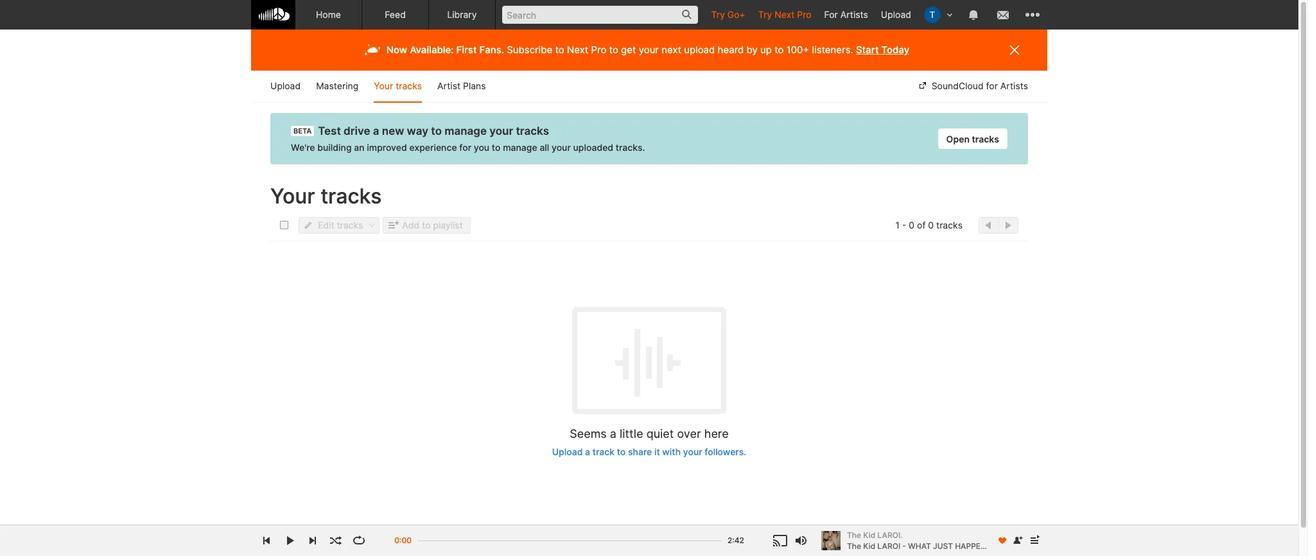 Task type: describe. For each thing, give the bounding box(es) containing it.
your tracks link
[[374, 71, 422, 103]]

way
[[407, 125, 428, 137]]

the kid laroi - what just happened element
[[821, 531, 841, 550]]

for
[[824, 9, 838, 20]]

1 the from the top
[[847, 530, 861, 540]]

1 vertical spatial a
[[610, 427, 616, 440]]

0 horizontal spatial upload link
[[270, 71, 301, 103]]

open tracks
[[946, 134, 999, 144]]

tara schultz's avatar element
[[924, 6, 941, 23]]

the kid laroi. link
[[847, 530, 990, 541]]

listeners.
[[812, 44, 853, 56]]

beta
[[293, 126, 312, 135]]

1 - 0 of 0 tracks
[[895, 220, 963, 231]]

subscribe
[[507, 44, 552, 56]]

0 horizontal spatial next
[[567, 44, 588, 56]]

1 horizontal spatial a
[[585, 446, 590, 457]]

1 vertical spatial your
[[270, 184, 315, 209]]

your inside 'link'
[[374, 80, 393, 91]]

try next pro
[[758, 9, 811, 20]]

seems
[[570, 427, 607, 440]]

home link
[[295, 0, 362, 30]]

to right up
[[775, 44, 784, 56]]

0 vertical spatial for
[[986, 80, 998, 91]]

get
[[621, 44, 636, 56]]

library link
[[429, 0, 496, 30]]

open
[[946, 134, 970, 144]]

first
[[456, 44, 477, 56]]

to right subscribe
[[555, 44, 564, 56]]

test
[[318, 125, 341, 137]]

next up image
[[1027, 533, 1042, 548]]

upload
[[684, 44, 715, 56]]

try go+ link
[[705, 0, 752, 29]]

laroi
[[877, 541, 900, 551]]

upload a track to share it with your followers. link
[[552, 446, 746, 458]]

today
[[881, 44, 909, 56]]

new
[[382, 125, 404, 137]]

artists inside for artists link
[[840, 9, 868, 20]]

artist plans
[[437, 80, 486, 91]]

over
[[677, 427, 701, 440]]

the kid laroi. the kid laroi - what just happened
[[847, 530, 997, 551]]

1 vertical spatial upload
[[270, 80, 301, 91]]

mastering
[[316, 80, 358, 91]]

0 vertical spatial your tracks
[[374, 80, 422, 91]]

to left get
[[609, 44, 618, 56]]

quiet
[[646, 427, 674, 440]]

laroi.
[[877, 530, 903, 540]]

tracks.
[[616, 142, 645, 153]]

heard
[[718, 44, 744, 56]]

1 0 from the left
[[909, 220, 914, 231]]

the kid laroi - what just happened link
[[847, 540, 997, 552]]

tracks inside popup button
[[337, 220, 363, 231]]

drive
[[344, 125, 370, 137]]

fans.
[[479, 44, 504, 56]]

track
[[593, 446, 615, 457]]

artist plans link
[[437, 71, 486, 103]]

just
[[933, 541, 953, 551]]

what
[[908, 541, 931, 551]]

soundcloud
[[932, 80, 984, 91]]

an
[[354, 142, 364, 153]]

tracks up edit tracks on the left top
[[321, 184, 382, 209]]

tracks inside beta test drive a new way to manage your tracks we're building an improved experience for you to manage all your uploaded tracks.
[[516, 125, 549, 137]]

2 kid from the top
[[863, 541, 875, 551]]

- inside the kid laroi. the kid laroi - what just happened
[[902, 541, 906, 551]]

plans
[[463, 80, 486, 91]]

1 horizontal spatial manage
[[503, 142, 537, 153]]

uploaded
[[573, 142, 613, 153]]

up
[[760, 44, 772, 56]]

happened
[[955, 541, 997, 551]]

feed
[[385, 9, 406, 20]]

start
[[856, 44, 879, 56]]

building
[[317, 142, 352, 153]]

edit tracks button
[[299, 217, 380, 234]]

try go+
[[711, 9, 745, 20]]

1 kid from the top
[[863, 530, 875, 540]]

by
[[746, 44, 758, 56]]

with
[[662, 446, 681, 457]]

you
[[474, 142, 489, 153]]

add to playlist button
[[383, 217, 471, 234]]



Task type: vqa. For each thing, say whether or not it's contained in the screenshot.
up
yes



Task type: locate. For each thing, give the bounding box(es) containing it.
0 horizontal spatial your
[[270, 184, 315, 209]]

1 vertical spatial upload link
[[270, 71, 301, 103]]

to right add
[[422, 220, 431, 231]]

artists inside soundcloud for artists link
[[1000, 80, 1028, 91]]

1 horizontal spatial next
[[775, 9, 795, 20]]

upload link up the today
[[874, 0, 918, 29]]

a inside beta test drive a new way to manage your tracks we're building an improved experience for you to manage all your uploaded tracks.
[[373, 125, 379, 137]]

soundcloud for artists link
[[917, 71, 1028, 103]]

pro left for on the right top
[[797, 9, 811, 20]]

experience
[[409, 142, 457, 153]]

2 horizontal spatial a
[[610, 427, 616, 440]]

for
[[986, 80, 998, 91], [459, 142, 471, 153]]

share
[[628, 446, 652, 457]]

100+
[[786, 44, 809, 56]]

for left you
[[459, 142, 471, 153]]

to up the experience
[[431, 125, 442, 137]]

followers.
[[705, 446, 746, 457]]

your tracks up edit
[[270, 184, 382, 209]]

for inside beta test drive a new way to manage your tracks we're building an improved experience for you to manage all your uploaded tracks.
[[459, 142, 471, 153]]

0 vertical spatial manage
[[444, 125, 487, 137]]

progress bar
[[418, 534, 721, 555]]

try left go+
[[711, 9, 725, 20]]

2 horizontal spatial upload
[[881, 9, 911, 20]]

tracks right edit
[[337, 220, 363, 231]]

playlist
[[433, 220, 463, 231]]

try right go+
[[758, 9, 772, 20]]

feed link
[[362, 0, 429, 30]]

try
[[711, 9, 725, 20], [758, 9, 772, 20]]

kid left laroi.
[[863, 530, 875, 540]]

try next pro link
[[752, 0, 818, 29]]

edit
[[318, 220, 334, 231]]

pro
[[797, 9, 811, 20], [591, 44, 606, 56]]

2 the from the top
[[847, 541, 861, 551]]

soundcloud for artists
[[932, 80, 1028, 91]]

2:42
[[728, 536, 744, 545]]

1 horizontal spatial your
[[374, 80, 393, 91]]

0 vertical spatial upload
[[881, 9, 911, 20]]

of
[[917, 220, 926, 231]]

artists right for on the right top
[[840, 9, 868, 20]]

your
[[374, 80, 393, 91], [270, 184, 315, 209]]

0 vertical spatial pro
[[797, 9, 811, 20]]

upload up beta at top left
[[270, 80, 301, 91]]

tracks down now
[[396, 80, 422, 91]]

1 horizontal spatial for
[[986, 80, 998, 91]]

manage up you
[[444, 125, 487, 137]]

tracks
[[396, 80, 422, 91], [516, 125, 549, 137], [972, 134, 999, 144], [321, 184, 382, 209], [337, 220, 363, 231], [936, 220, 963, 231]]

add to playlist
[[402, 220, 463, 231]]

0 right of
[[928, 220, 934, 231]]

0 horizontal spatial try
[[711, 9, 725, 20]]

your tracks down now
[[374, 80, 422, 91]]

0:00
[[394, 536, 412, 545]]

2 vertical spatial a
[[585, 446, 590, 457]]

0 vertical spatial a
[[373, 125, 379, 137]]

1
[[895, 220, 900, 231]]

next down search search field
[[567, 44, 588, 56]]

1 horizontal spatial try
[[758, 9, 772, 20]]

seems a little quiet over here upload a track to share it with your followers.
[[552, 427, 746, 457]]

0 horizontal spatial pro
[[591, 44, 606, 56]]

0 horizontal spatial manage
[[444, 125, 487, 137]]

your down we're in the top of the page
[[270, 184, 315, 209]]

1 vertical spatial artists
[[1000, 80, 1028, 91]]

0 vertical spatial kid
[[863, 530, 875, 540]]

1 horizontal spatial 0
[[928, 220, 934, 231]]

beta test drive a new way to manage your tracks we're building an improved experience for you to manage all your uploaded tracks.
[[291, 125, 645, 153]]

upload inside seems a little quiet over here upload a track to share it with your followers.
[[552, 446, 583, 457]]

artists
[[840, 9, 868, 20], [1000, 80, 1028, 91]]

kid left laroi
[[863, 541, 875, 551]]

go+
[[727, 9, 745, 20]]

artists right 'soundcloud' at the top right of the page
[[1000, 80, 1028, 91]]

0 vertical spatial artists
[[840, 9, 868, 20]]

0
[[909, 220, 914, 231], [928, 220, 934, 231]]

None search field
[[496, 0, 705, 29]]

a left "track"
[[585, 446, 590, 457]]

now available: first fans. subscribe to next pro to get your next upload heard by up to 100+ listeners. start today
[[386, 44, 909, 56]]

little
[[620, 427, 643, 440]]

your
[[639, 44, 659, 56], [489, 125, 513, 137], [552, 142, 571, 153], [683, 446, 702, 457]]

1 horizontal spatial upload
[[552, 446, 583, 457]]

1 vertical spatial manage
[[503, 142, 537, 153]]

0 vertical spatial upload link
[[874, 0, 918, 29]]

0 vertical spatial the
[[847, 530, 861, 540]]

try for try go+
[[711, 9, 725, 20]]

improved
[[367, 142, 407, 153]]

Search search field
[[502, 6, 698, 24]]

2 vertical spatial upload
[[552, 446, 583, 457]]

now
[[386, 44, 407, 56]]

here
[[704, 427, 729, 440]]

to right you
[[492, 142, 501, 153]]

all
[[540, 142, 549, 153]]

your tracks
[[374, 80, 422, 91], [270, 184, 382, 209]]

tracks up the all
[[516, 125, 549, 137]]

a
[[373, 125, 379, 137], [610, 427, 616, 440], [585, 446, 590, 457]]

for artists link
[[818, 0, 874, 29]]

tracks right of
[[936, 220, 963, 231]]

add
[[402, 220, 419, 231]]

a left new
[[373, 125, 379, 137]]

1 horizontal spatial artists
[[1000, 80, 1028, 91]]

upload down the seems
[[552, 446, 583, 457]]

2 try from the left
[[758, 9, 772, 20]]

home
[[316, 9, 341, 20]]

0 left of
[[909, 220, 914, 231]]

the
[[847, 530, 861, 540], [847, 541, 861, 551]]

artist
[[437, 80, 460, 91]]

to inside button
[[422, 220, 431, 231]]

0 horizontal spatial a
[[373, 125, 379, 137]]

0 vertical spatial next
[[775, 9, 795, 20]]

pro left get
[[591, 44, 606, 56]]

0 vertical spatial -
[[902, 220, 906, 231]]

1 horizontal spatial pro
[[797, 9, 811, 20]]

next
[[775, 9, 795, 20], [567, 44, 588, 56]]

next
[[661, 44, 681, 56]]

1 vertical spatial your tracks
[[270, 184, 382, 209]]

tracks right the open
[[972, 134, 999, 144]]

1 vertical spatial the
[[847, 541, 861, 551]]

manage
[[444, 125, 487, 137], [503, 142, 537, 153]]

1 vertical spatial next
[[567, 44, 588, 56]]

upload up the today
[[881, 9, 911, 20]]

mastering link
[[316, 71, 358, 103]]

start today link
[[856, 44, 909, 56]]

0 horizontal spatial 0
[[909, 220, 914, 231]]

upload link up beta at top left
[[270, 71, 301, 103]]

tracks inside 'link'
[[396, 80, 422, 91]]

manage left the all
[[503, 142, 537, 153]]

- right laroi
[[902, 541, 906, 551]]

1 vertical spatial kid
[[863, 541, 875, 551]]

a left little
[[610, 427, 616, 440]]

for right 'soundcloud' at the top right of the page
[[986, 80, 998, 91]]

try inside 'link'
[[711, 9, 725, 20]]

1 horizontal spatial upload link
[[874, 0, 918, 29]]

available:
[[410, 44, 454, 56]]

0 horizontal spatial artists
[[840, 9, 868, 20]]

open tracks link
[[938, 128, 1008, 149]]

try for try next pro
[[758, 9, 772, 20]]

your inside seems a little quiet over here upload a track to share it with your followers.
[[683, 446, 702, 457]]

to
[[555, 44, 564, 56], [609, 44, 618, 56], [775, 44, 784, 56], [431, 125, 442, 137], [492, 142, 501, 153], [422, 220, 431, 231], [617, 446, 626, 457]]

- right "1"
[[902, 220, 906, 231]]

edit tracks
[[318, 220, 363, 231]]

1 try from the left
[[711, 9, 725, 20]]

0 horizontal spatial for
[[459, 142, 471, 153]]

2 0 from the left
[[928, 220, 934, 231]]

1 vertical spatial pro
[[591, 44, 606, 56]]

kid
[[863, 530, 875, 540], [863, 541, 875, 551]]

-
[[902, 220, 906, 231], [902, 541, 906, 551]]

your down now
[[374, 80, 393, 91]]

next inside try next pro link
[[775, 9, 795, 20]]

for artists
[[824, 9, 868, 20]]

0 horizontal spatial upload
[[270, 80, 301, 91]]

it
[[654, 446, 660, 457]]

to right "track"
[[617, 446, 626, 457]]

1 vertical spatial for
[[459, 142, 471, 153]]

next up the 100+
[[775, 9, 795, 20]]

to inside seems a little quiet over here upload a track to share it with your followers.
[[617, 446, 626, 457]]

1 vertical spatial -
[[902, 541, 906, 551]]

library
[[447, 9, 477, 20]]

we're
[[291, 142, 315, 153]]

0 vertical spatial your
[[374, 80, 393, 91]]



